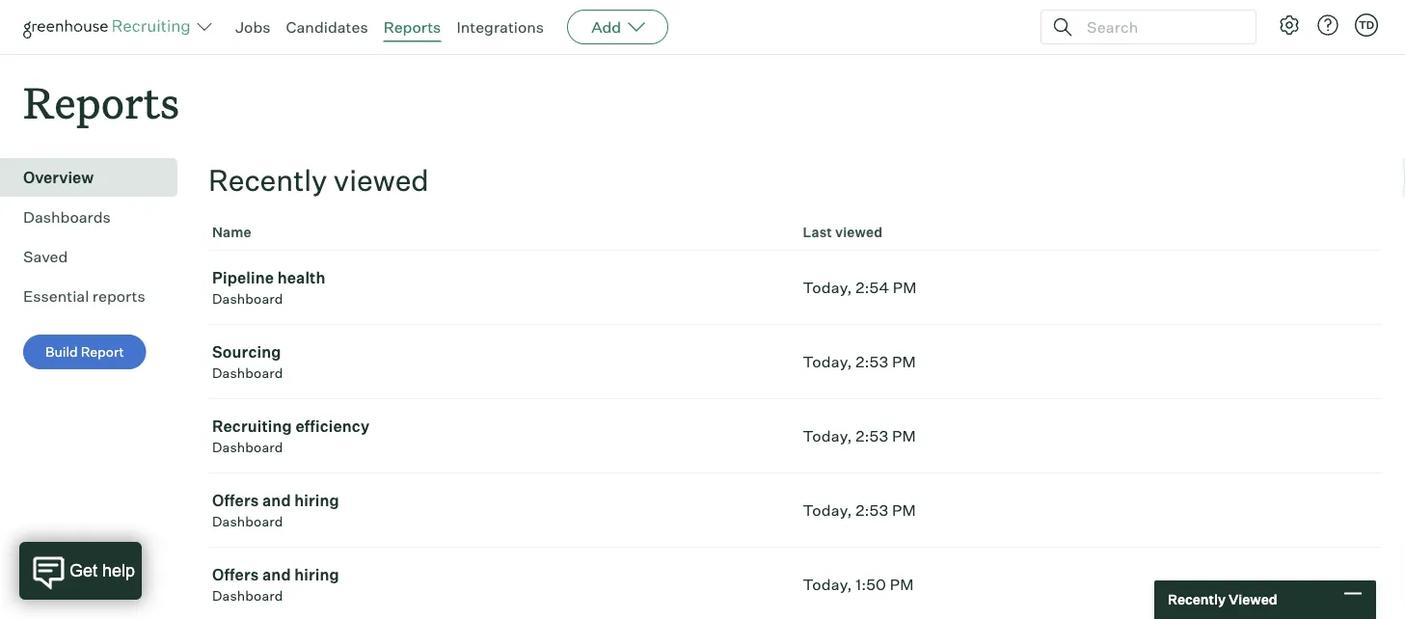 Task type: vqa. For each thing, say whether or not it's contained in the screenshot.
THE 'OFFERS AND HIRING DASHBOARD'
yes



Task type: locate. For each thing, give the bounding box(es) containing it.
add button
[[567, 10, 669, 44]]

viewed for last viewed
[[835, 224, 883, 241]]

recently for recently viewed
[[208, 162, 327, 198]]

2 offers and hiring dashboard from the top
[[212, 565, 339, 604]]

2 offers from the top
[[212, 565, 259, 585]]

recently viewed
[[1168, 591, 1278, 608]]

saved
[[23, 247, 68, 266]]

td
[[1359, 18, 1375, 31]]

1 offers and hiring dashboard from the top
[[212, 491, 339, 530]]

1 vertical spatial today, 2:53 pm
[[803, 427, 916, 446]]

today,
[[803, 278, 852, 297], [803, 352, 852, 372], [803, 427, 852, 446], [803, 501, 852, 520], [803, 575, 852, 594]]

candidates link
[[286, 17, 368, 37]]

offers and hiring dashboard for today, 2:53 pm
[[212, 491, 339, 530]]

recently up name
[[208, 162, 327, 198]]

2 today, 2:53 pm from the top
[[803, 427, 916, 446]]

dashboard
[[212, 291, 283, 307], [212, 365, 283, 382], [212, 439, 283, 456], [212, 513, 283, 530], [212, 588, 283, 604]]

1 vertical spatial offers
[[212, 565, 259, 585]]

recently left viewed
[[1168, 591, 1226, 608]]

4 today, from the top
[[803, 501, 852, 520]]

1 vertical spatial recently
[[1168, 591, 1226, 608]]

recruiting efficiency dashboard
[[212, 417, 370, 456]]

integrations link
[[457, 17, 544, 37]]

reports
[[92, 287, 145, 306]]

recently
[[208, 162, 327, 198], [1168, 591, 1226, 608]]

1 horizontal spatial viewed
[[835, 224, 883, 241]]

1 vertical spatial reports
[[23, 73, 180, 130]]

1 vertical spatial hiring
[[294, 565, 339, 585]]

2 vertical spatial today, 2:53 pm
[[803, 501, 916, 520]]

0 horizontal spatial recently
[[208, 162, 327, 198]]

Search text field
[[1082, 13, 1238, 41]]

2 vertical spatial 2:53
[[856, 501, 889, 520]]

build report button
[[23, 335, 146, 370]]

0 vertical spatial hiring
[[294, 491, 339, 510]]

viewed for recently viewed
[[334, 162, 429, 198]]

essential reports link
[[23, 285, 170, 308]]

0 vertical spatial reports
[[384, 17, 441, 37]]

0 vertical spatial offers and hiring dashboard
[[212, 491, 339, 530]]

0 vertical spatial offers
[[212, 491, 259, 510]]

1 horizontal spatial reports
[[384, 17, 441, 37]]

3 2:53 from the top
[[856, 501, 889, 520]]

4 dashboard from the top
[[212, 513, 283, 530]]

essential reports
[[23, 287, 145, 306]]

dashboards
[[23, 208, 111, 227]]

jobs
[[235, 17, 271, 37]]

today, 2:53 pm for hiring
[[803, 501, 916, 520]]

health
[[277, 268, 326, 288]]

viewed
[[334, 162, 429, 198], [835, 224, 883, 241]]

0 horizontal spatial viewed
[[334, 162, 429, 198]]

1 vertical spatial and
[[262, 565, 291, 585]]

offers for today, 1:50 pm
[[212, 565, 259, 585]]

and
[[262, 491, 291, 510], [262, 565, 291, 585]]

offers and hiring dashboard for today, 1:50 pm
[[212, 565, 339, 604]]

td button
[[1355, 14, 1378, 37]]

candidates
[[286, 17, 368, 37]]

1 today, from the top
[[803, 278, 852, 297]]

hiring
[[294, 491, 339, 510], [294, 565, 339, 585]]

last viewed
[[803, 224, 883, 241]]

offers
[[212, 491, 259, 510], [212, 565, 259, 585]]

1 vertical spatial offers and hiring dashboard
[[212, 565, 339, 604]]

essential
[[23, 287, 89, 306]]

1 vertical spatial 2:53
[[856, 427, 889, 446]]

1 and from the top
[[262, 491, 291, 510]]

1 vertical spatial viewed
[[835, 224, 883, 241]]

0 vertical spatial today, 2:53 pm
[[803, 352, 916, 372]]

3 today, 2:53 pm from the top
[[803, 501, 916, 520]]

add
[[591, 17, 621, 37]]

0 vertical spatial 2:53
[[856, 352, 889, 372]]

0 vertical spatial and
[[262, 491, 291, 510]]

recently viewed
[[208, 162, 429, 198]]

1 offers from the top
[[212, 491, 259, 510]]

2 2:53 from the top
[[856, 427, 889, 446]]

reports down greenhouse recruiting image
[[23, 73, 180, 130]]

1 hiring from the top
[[294, 491, 339, 510]]

pipeline
[[212, 268, 274, 288]]

1 horizontal spatial recently
[[1168, 591, 1226, 608]]

2:53
[[856, 352, 889, 372], [856, 427, 889, 446], [856, 501, 889, 520]]

reports right the candidates link in the top of the page
[[384, 17, 441, 37]]

2 and from the top
[[262, 565, 291, 585]]

5 today, from the top
[[803, 575, 852, 594]]

pm
[[893, 278, 917, 297], [892, 352, 916, 372], [892, 427, 916, 446], [892, 501, 916, 520], [890, 575, 914, 594]]

dashboard inside "pipeline health dashboard"
[[212, 291, 283, 307]]

2 hiring from the top
[[294, 565, 339, 585]]

sourcing dashboard
[[212, 343, 283, 382]]

today, 2:53 pm for dashboard
[[803, 427, 916, 446]]

3 today, from the top
[[803, 427, 852, 446]]

0 vertical spatial recently
[[208, 162, 327, 198]]

today, 2:53 pm
[[803, 352, 916, 372], [803, 427, 916, 446], [803, 501, 916, 520]]

and for today, 1:50 pm
[[262, 565, 291, 585]]

today, 1:50 pm
[[803, 575, 914, 594]]

1 2:53 from the top
[[856, 352, 889, 372]]

offers and hiring dashboard
[[212, 491, 339, 530], [212, 565, 339, 604]]

3 dashboard from the top
[[212, 439, 283, 456]]

recruiting
[[212, 417, 292, 436]]

1 dashboard from the top
[[212, 291, 283, 307]]

hiring for today, 2:53 pm
[[294, 491, 339, 510]]

reports
[[384, 17, 441, 37], [23, 73, 180, 130]]

sourcing
[[212, 343, 281, 362]]

0 vertical spatial viewed
[[334, 162, 429, 198]]

2:53 for hiring
[[856, 501, 889, 520]]



Task type: describe. For each thing, give the bounding box(es) containing it.
2:54
[[856, 278, 889, 297]]

configure image
[[1278, 14, 1301, 37]]

hiring for today, 1:50 pm
[[294, 565, 339, 585]]

0 horizontal spatial reports
[[23, 73, 180, 130]]

dashboard inside recruiting efficiency dashboard
[[212, 439, 283, 456]]

last
[[803, 224, 832, 241]]

jobs link
[[235, 17, 271, 37]]

efficiency
[[296, 417, 370, 436]]

today, 2:54 pm
[[803, 278, 917, 297]]

build report
[[45, 344, 124, 360]]

2:53 for dashboard
[[856, 427, 889, 446]]

1:50
[[856, 575, 886, 594]]

and for today, 2:53 pm
[[262, 491, 291, 510]]

integrations
[[457, 17, 544, 37]]

viewed
[[1229, 591, 1278, 608]]

name
[[212, 224, 252, 241]]

reports link
[[384, 17, 441, 37]]

1 today, 2:53 pm from the top
[[803, 352, 916, 372]]

offers for today, 2:53 pm
[[212, 491, 259, 510]]

report
[[81, 344, 124, 360]]

5 dashboard from the top
[[212, 588, 283, 604]]

recently for recently viewed
[[1168, 591, 1226, 608]]

saved link
[[23, 245, 170, 268]]

greenhouse recruiting image
[[23, 15, 197, 39]]

dashboards link
[[23, 206, 170, 229]]

overview link
[[23, 166, 170, 189]]

build
[[45, 344, 78, 360]]

2 dashboard from the top
[[212, 365, 283, 382]]

pipeline health dashboard
[[212, 268, 326, 307]]

td button
[[1351, 10, 1382, 41]]

overview
[[23, 168, 94, 187]]

2 today, from the top
[[803, 352, 852, 372]]



